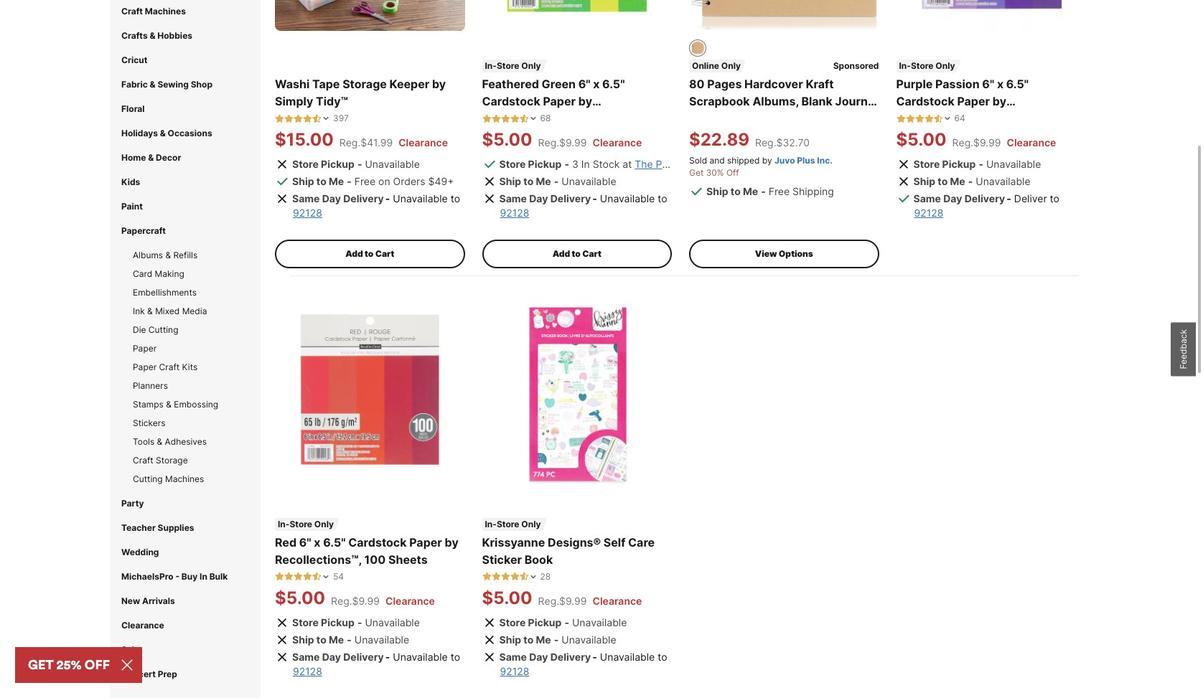 Task type: describe. For each thing, give the bounding box(es) containing it.
& for tools
[[157, 437, 163, 447]]

clearance for feathered green 6" x 6.5" cardstock paper by recollections™, 100 sheets
[[593, 137, 642, 149]]

fabric & sewing shop button
[[110, 72, 261, 97]]

6.5" for purple passion 6" x 6.5" cardstock paper by recollections™, 100 sheets
[[1007, 77, 1029, 91]]

28 button
[[482, 572, 551, 583]]

tidy™
[[316, 94, 348, 109]]

100 for passion
[[986, 112, 1008, 126]]

paper craft kits link
[[133, 362, 198, 373]]

michaelspro - buy in bulk link
[[121, 572, 228, 582]]

red 6&#x22; x 6.5&#x22; cardstock paper by recollections&#x2122;, 100 sheets image
[[275, 300, 465, 490]]

add for $15.00
[[346, 249, 363, 259]]

die
[[133, 324, 146, 335]]

new arrivals button
[[110, 590, 261, 614]]

$5.00 reg.$9.99 clearance for 6"
[[275, 588, 435, 609]]

ship to me - free on orders $49+
[[292, 175, 454, 188]]

stamps & embossing
[[133, 399, 219, 410]]

x for passion
[[998, 77, 1004, 91]]

new arrivals
[[121, 596, 175, 607]]

ship to me - free shipping
[[707, 185, 835, 198]]

1 vertical spatial craft
[[159, 362, 180, 373]]

occasions
[[168, 128, 212, 138]]

concert prep link
[[121, 669, 177, 680]]

fabric & sewing shop link
[[121, 79, 213, 90]]

92128 for krissyanne designs® self care sticker book
[[500, 666, 530, 678]]

by inside red 6" x 6.5" cardstock paper by recollections™, 100 sheets
[[445, 536, 459, 550]]

6" for green
[[579, 77, 591, 91]]

online
[[692, 60, 720, 71]]

0 horizontal spatial storage
[[156, 455, 188, 466]]

same for purple passion 6" x 6.5" cardstock paper by recollections™, 100 sheets
[[914, 193, 942, 205]]

washi tape storage keeper by simply tidy™ link
[[275, 76, 465, 110]]

mixed
[[155, 306, 180, 317]]

6" inside red 6" x 6.5" cardstock paper by recollections™, 100 sheets
[[299, 536, 312, 550]]

1 vertical spatial cutting
[[133, 474, 163, 485]]

in-store only for feathered
[[485, 60, 541, 71]]

orders
[[393, 175, 426, 188]]

day for krissyanne designs® self care sticker book
[[530, 651, 548, 664]]

store up the krissyanne
[[497, 519, 520, 530]]

100 for green
[[572, 112, 593, 126]]

craft for machines
[[121, 6, 143, 16]]

juvo
[[775, 155, 796, 166]]

$5.00 reg.$9.99 clearance for designs®
[[482, 588, 642, 609]]

delivery for 6"
[[343, 651, 384, 664]]

to inside same day delivery - deliver to 92128
[[1051, 193, 1060, 205]]

54
[[333, 572, 344, 582]]

crafts
[[121, 30, 148, 41]]

ink & mixed media link
[[133, 306, 207, 317]]

concert prep button
[[110, 663, 261, 687]]

ship to me - unavailable for green
[[500, 175, 617, 188]]

albums & refills link
[[133, 250, 198, 261]]

passion
[[936, 77, 980, 91]]

same day delivery - deliver to 92128
[[914, 193, 1060, 219]]

krissyanne designs&#xae; self care sticker book image
[[482, 300, 672, 490]]

imperial
[[697, 158, 734, 170]]

hobbies
[[158, 30, 193, 41]]

machines for cutting machines
[[165, 474, 204, 485]]

concert
[[121, 669, 156, 680]]

designs®
[[548, 536, 601, 550]]

$5.00 reg.$9.99 clearance for passion
[[897, 129, 1057, 150]]

making
[[155, 268, 184, 279]]

delivery for designs®
[[551, 651, 591, 664]]

add for $5.00
[[553, 249, 570, 259]]

ship for krissyanne designs® self care sticker book
[[500, 634, 522, 646]]

decor
[[156, 152, 181, 163]]

store down $15.00
[[292, 158, 319, 170]]

sticker
[[482, 553, 522, 567]]

plaza
[[656, 158, 682, 170]]

& for crafts
[[150, 30, 156, 41]]

by inside 80 pages hardcover kraft scrapbook albums, blank journal for scrapbooking (8x8 inches) $22.89 reg.$32.70 sold and shipped by juvo plus inc. get 30% off
[[763, 155, 773, 166]]

papercraft
[[121, 225, 166, 236]]

shop
[[191, 79, 213, 90]]

deliver
[[1015, 193, 1048, 205]]

add to cart button for $15.00
[[275, 240, 465, 269]]

reg.$9.99 for passion
[[953, 137, 1002, 149]]

only up pages
[[722, 60, 741, 71]]

in-store only for red
[[278, 519, 334, 530]]

only for red 6" x 6.5" cardstock paper by recollections™, 100 sheets
[[315, 519, 334, 530]]

$5.00 for purple passion 6" x 6.5" cardstock paper by recollections™, 100 sheets
[[897, 129, 947, 150]]

view options
[[755, 249, 814, 259]]

sponsored
[[834, 60, 880, 71]]

clearance inside clearance dropdown button
[[121, 620, 164, 631]]

shipped
[[728, 155, 760, 166]]

wedding
[[121, 547, 159, 558]]

kids link
[[121, 177, 140, 187]]

64
[[955, 113, 966, 124]]

68
[[541, 113, 551, 124]]

day for purple passion 6" x 6.5" cardstock paper by recollections™, 100 sheets
[[944, 193, 963, 205]]

inches)
[[820, 112, 862, 126]]

embellishments
[[133, 287, 197, 298]]

paper inside feathered green 6" x 6.5" cardstock paper by recollections™, 100 sheets
[[543, 94, 576, 109]]

keeper
[[390, 77, 430, 91]]

& for holidays
[[160, 128, 166, 138]]

concert prep
[[121, 669, 177, 680]]

$15.00
[[275, 129, 334, 150]]

store up purple
[[912, 60, 934, 71]]

stamps
[[133, 399, 164, 410]]

plus
[[798, 155, 816, 166]]

craft for storage
[[133, 455, 153, 466]]

crafts & hobbies
[[121, 30, 193, 41]]

same for red 6" x 6.5" cardstock paper by recollections™, 100 sheets
[[292, 651, 320, 664]]

papercraft link
[[121, 225, 166, 236]]

ship to me - unavailable for passion
[[914, 175, 1031, 188]]

clearance for washi tape storage keeper by simply tidy™
[[399, 137, 448, 149]]

ship to me - unavailable for 6"
[[292, 634, 410, 646]]

same for krissyanne designs® self care sticker book
[[500, 651, 527, 664]]

paint
[[121, 201, 143, 212]]

washi tape storage keeper by simply tidy™
[[275, 77, 446, 109]]

92128 for feathered green 6" x 6.5" cardstock paper by recollections™, 100 sheets
[[500, 207, 530, 219]]

same day delivery - unavailable to 92128 for tidy™
[[292, 193, 460, 219]]

0 vertical spatial cutting
[[149, 324, 178, 335]]

bulk
[[210, 572, 228, 582]]

1 at from the left
[[623, 158, 632, 170]]

home & decor
[[121, 152, 181, 163]]

cardstock for feathered
[[482, 94, 541, 109]]

recollections™, inside red 6" x 6.5" cardstock paper by recollections™, 100 sheets
[[275, 553, 362, 567]]

craft storage link
[[133, 455, 188, 466]]

day for washi tape storage keeper by simply tidy™
[[322, 193, 341, 205]]

cardstock inside red 6" x 6.5" cardstock paper by recollections™, 100 sheets
[[349, 536, 407, 550]]

$5.00 for feathered green 6" x 6.5" cardstock paper by recollections™, 100 sheets
[[482, 129, 533, 150]]

machines for craft machines
[[145, 6, 186, 16]]

cricut
[[121, 54, 148, 65]]

purple passion 6" x 6.5" cardstock paper by recollections™, 100 sheets link
[[897, 76, 1087, 126]]

- inside dropdown button
[[176, 572, 180, 582]]

die cutting
[[133, 324, 178, 335]]

recollections™, for feathered
[[482, 112, 569, 126]]

kraft
[[806, 77, 834, 91]]

red
[[275, 536, 297, 550]]

only for krissyanne designs® self care sticker book
[[522, 519, 541, 530]]

crafts & hobbies link
[[121, 30, 193, 41]]

by inside washi tape storage keeper by simply tidy™
[[432, 77, 446, 91]]

new arrivals link
[[121, 596, 175, 607]]

and
[[710, 155, 725, 166]]

store down 54 "popup button"
[[292, 617, 319, 629]]

sheets for feathered green 6" x 6.5" cardstock paper by recollections™, 100 sheets
[[596, 112, 635, 126]]

party button
[[110, 492, 261, 516]]

home & decor button
[[110, 146, 261, 170]]

for
[[690, 112, 706, 126]]

& for home
[[148, 152, 154, 163]]

397 dialog
[[275, 113, 349, 124]]

holidays
[[121, 128, 158, 138]]

ship for purple passion 6" x 6.5" cardstock paper by recollections™, 100 sheets
[[914, 175, 936, 188]]

paper link
[[133, 343, 157, 354]]

krissyanne designs® self care sticker book link
[[482, 534, 672, 569]]

recollections™, for purple
[[897, 112, 984, 126]]

reg.$9.99 for green
[[538, 137, 587, 149]]

paper inside purple passion 6" x 6.5" cardstock paper by recollections™, 100 sheets
[[958, 94, 991, 109]]

craft machines link
[[121, 6, 186, 16]]

holidays & occasions button
[[110, 121, 261, 146]]

reg.$9.99 for 6"
[[331, 595, 380, 608]]

store up feathered
[[497, 60, 520, 71]]

prep
[[158, 669, 177, 680]]

blank
[[802, 94, 833, 109]]

by inside feathered green 6" x 6.5" cardstock paper by recollections™, 100 sheets
[[579, 94, 593, 109]]

ship down '30%'
[[707, 185, 729, 198]]

clearance for purple passion 6" x 6.5" cardstock paper by recollections™, 100 sheets
[[1008, 137, 1057, 149]]



Task type: vqa. For each thing, say whether or not it's contained in the screenshot.
Cutting to the bottom
yes



Task type: locate. For each thing, give the bounding box(es) containing it.
albums,
[[753, 94, 799, 109]]

cutting down craft storage on the bottom of page
[[133, 474, 163, 485]]

same inside same day delivery - deliver to 92128
[[914, 193, 942, 205]]

me for krissyanne designs® self care sticker book
[[536, 634, 551, 646]]

delivery for green
[[551, 193, 591, 205]]

1 add to cart button from the left
[[275, 240, 465, 269]]

store down 28 popup button
[[500, 617, 526, 629]]

6" right passion
[[983, 77, 995, 91]]

tape
[[312, 77, 340, 91]]

100
[[572, 112, 593, 126], [986, 112, 1008, 126], [364, 553, 386, 567]]

delivery for passion
[[965, 193, 1006, 205]]

kits
[[182, 362, 198, 373]]

2 add to cart button from the left
[[482, 240, 672, 269]]

2 cart from the left
[[583, 249, 602, 259]]

same for feathered green 6" x 6.5" cardstock paper by recollections™, 100 sheets
[[500, 193, 527, 205]]

reg.$9.99 up the 3
[[538, 137, 587, 149]]

store pickup - unavailable for by
[[292, 617, 420, 629]]

2 add to cart from the left
[[553, 249, 602, 259]]

cardstock
[[482, 94, 541, 109], [897, 94, 955, 109], [349, 536, 407, 550]]

in- for red 6" x 6.5" cardstock paper by recollections™, 100 sheets
[[278, 519, 290, 530]]

100 inside feathered green 6" x 6.5" cardstock paper by recollections™, 100 sheets
[[572, 112, 593, 126]]

free for free on orders $49+
[[355, 175, 376, 188]]

$5.00 reg.$9.99 clearance down 64
[[897, 129, 1057, 150]]

storage inside washi tape storage keeper by simply tidy™
[[343, 77, 387, 91]]

pickup down 64
[[943, 158, 977, 170]]

feathered green 6" x 6.5" cardstock paper by recollections™, 100 sheets link
[[482, 76, 672, 126]]

1 horizontal spatial storage
[[343, 77, 387, 91]]

only up red 6" x 6.5" cardstock paper by recollections™, 100 sheets
[[315, 519, 334, 530]]

clearance down self at the bottom of the page
[[593, 595, 642, 608]]

1 horizontal spatial free
[[769, 185, 790, 198]]

in-store only up purple
[[900, 60, 956, 71]]

recollections™, down passion
[[897, 112, 984, 126]]

view
[[755, 249, 778, 259]]

sheets inside red 6" x 6.5" cardstock paper by recollections™, 100 sheets
[[389, 553, 428, 567]]

$5.00 reg.$9.99 clearance for green
[[482, 129, 642, 150]]

ship to me - unavailable for designs®
[[500, 634, 617, 646]]

6.5" up 54
[[323, 536, 346, 550]]

0 horizontal spatial at
[[623, 158, 632, 170]]

sheets for purple passion 6" x 6.5" cardstock paper by recollections™, 100 sheets
[[1010, 112, 1050, 126]]

store pickup - unavailable for paper
[[914, 158, 1042, 170]]

3
[[572, 158, 579, 170]]

in- for purple passion 6" x 6.5" cardstock paper by recollections™, 100 sheets
[[900, 60, 912, 71]]

sheets inside purple passion 6" x 6.5" cardstock paper by recollections™, 100 sheets
[[1010, 112, 1050, 126]]

same for washi tape storage keeper by simply tidy™
[[292, 193, 320, 205]]

delivery inside same day delivery - deliver to 92128
[[965, 193, 1006, 205]]

1 vertical spatial machines
[[165, 474, 204, 485]]

0 vertical spatial in
[[582, 158, 590, 170]]

michaelspro - buy in bulk button
[[110, 565, 261, 590]]

free left on
[[355, 175, 376, 188]]

2 horizontal spatial 100
[[986, 112, 1008, 126]]

& for ink
[[147, 306, 153, 317]]

pickup for 6"
[[321, 617, 355, 629]]

& right fabric
[[150, 79, 156, 90]]

397 button
[[275, 113, 349, 124]]

pickup left the 3
[[528, 158, 562, 170]]

in- up feathered
[[485, 60, 497, 71]]

recollections™, down feathered
[[482, 112, 569, 126]]

6.5" inside feathered green 6" x 6.5" cardstock paper by recollections™, 100 sheets
[[603, 77, 625, 91]]

x
[[594, 77, 600, 91], [998, 77, 1004, 91], [314, 536, 321, 550]]

cricut link
[[121, 54, 148, 65]]

ship for washi tape storage keeper by simply tidy™
[[292, 175, 314, 188]]

1 horizontal spatial 100
[[572, 112, 593, 126]]

6.5" inside red 6" x 6.5" cardstock paper by recollections™, 100 sheets
[[323, 536, 346, 550]]

clearance up orders
[[399, 137, 448, 149]]

ship for red 6" x 6.5" cardstock paper by recollections™, 100 sheets
[[292, 634, 314, 646]]

x inside red 6" x 6.5" cardstock paper by recollections™, 100 sheets
[[314, 536, 321, 550]]

$5.00 reg.$9.99 clearance down 54
[[275, 588, 435, 609]]

1 add from the left
[[346, 249, 363, 259]]

storage down "tools & adhesives" link
[[156, 455, 188, 466]]

me down 68
[[536, 175, 551, 188]]

& right holidays
[[160, 128, 166, 138]]

1 horizontal spatial recollections™,
[[482, 112, 569, 126]]

80 pages hardcover kraft scrapbook albums, blank journal for scrapbooking (8x8 inches) $22.89 reg.$32.70 sold and shipped by juvo plus inc. get 30% off
[[690, 77, 878, 178]]

tabler image
[[482, 114, 492, 123], [501, 114, 510, 123], [520, 114, 529, 123], [897, 114, 906, 123], [906, 114, 916, 123], [916, 114, 925, 123], [275, 573, 284, 582], [294, 573, 303, 582], [482, 573, 492, 582], [492, 573, 501, 582]]

at right the plaza
[[685, 158, 694, 170]]

6" inside feathered green 6" x 6.5" cardstock paper by recollections™, 100 sheets
[[579, 77, 591, 91]]

day for red 6" x 6.5" cardstock paper by recollections™, 100 sheets
[[322, 651, 341, 664]]

machines up "party" "dropdown button" on the left bottom of page
[[165, 474, 204, 485]]

$5.00 down 64 popup button
[[897, 129, 947, 150]]

same day delivery - unavailable to 92128 for paper
[[500, 193, 668, 219]]

craft storage
[[133, 455, 188, 466]]

in- up red
[[278, 519, 290, 530]]

pickup for tape
[[321, 158, 355, 170]]

6" right the green on the left top
[[579, 77, 591, 91]]

by
[[432, 77, 446, 91], [579, 94, 593, 109], [993, 94, 1007, 109], [763, 155, 773, 166], [445, 536, 459, 550]]

purple
[[897, 77, 933, 91]]

delivery for tape
[[343, 193, 384, 205]]

ship to me - unavailable up same day delivery - deliver to 92128 at the right of page
[[914, 175, 1031, 188]]

in-store only for purple
[[900, 60, 956, 71]]

paper inside red 6" x 6.5" cardstock paper by recollections™, 100 sheets
[[410, 536, 442, 550]]

teacher
[[121, 523, 156, 534]]

off
[[727, 168, 740, 178]]

& for stamps
[[166, 399, 172, 410]]

54 button
[[275, 572, 344, 583]]

planners
[[133, 381, 168, 391]]

$5.00 down 68 dropdown button
[[482, 129, 533, 150]]

0 horizontal spatial recollections™,
[[275, 553, 362, 567]]

only for feathered green 6" x 6.5" cardstock paper by recollections™, 100 sheets
[[522, 60, 541, 71]]

2 at from the left
[[685, 158, 694, 170]]

store down 64 dialog
[[914, 158, 941, 170]]

cart
[[375, 249, 395, 259], [583, 249, 602, 259]]

cardstock inside feathered green 6" x 6.5" cardstock paper by recollections™, 100 sheets
[[482, 94, 541, 109]]

reg.$9.99 down 54
[[331, 595, 380, 608]]

pickup for green
[[528, 158, 562, 170]]

cutting machines
[[133, 474, 204, 485]]

me up same day delivery - deliver to 92128 at the right of page
[[951, 175, 966, 188]]

68 button
[[482, 113, 551, 124]]

clearance for krissyanne designs® self care sticker book
[[593, 595, 642, 608]]

ship for feathered green 6" x 6.5" cardstock paper by recollections™, 100 sheets
[[500, 175, 522, 188]]

sold
[[690, 155, 708, 166]]

care
[[629, 536, 655, 550]]

crafts & hobbies button
[[110, 24, 261, 48]]

in-store only up the krissyanne
[[485, 519, 541, 530]]

cutting down mixed
[[149, 324, 178, 335]]

teacher supplies button
[[110, 516, 261, 541]]

1 cart from the left
[[375, 249, 395, 259]]

& right the stamps
[[166, 399, 172, 410]]

ship to me - unavailable down 28
[[500, 634, 617, 646]]

& for fabric
[[150, 79, 156, 90]]

hardcover
[[745, 77, 804, 91]]

1 vertical spatial storage
[[156, 455, 188, 466]]

in- up purple
[[900, 60, 912, 71]]

reg.$9.99 down 64
[[953, 137, 1002, 149]]

ship down 68 dialog
[[500, 175, 522, 188]]

self
[[604, 536, 626, 550]]

0 horizontal spatial add to cart
[[346, 249, 395, 259]]

6" right red
[[299, 536, 312, 550]]

store down 68 dialog
[[500, 158, 526, 170]]

day for feathered green 6" x 6.5" cardstock paper by recollections™, 100 sheets
[[530, 193, 548, 205]]

scrapbook
[[690, 94, 750, 109]]

6.5" for feathered green 6" x 6.5" cardstock paper by recollections™, 100 sheets
[[603, 77, 625, 91]]

x inside purple passion 6" x 6.5" cardstock paper by recollections™, 100 sheets
[[998, 77, 1004, 91]]

at left the the in the top right of the page
[[623, 158, 632, 170]]

0 horizontal spatial cardstock
[[349, 536, 407, 550]]

feathered green 6" x 6.5" cardstock paper by recollections™, 100 sheets
[[482, 77, 635, 126]]

0 horizontal spatial cart
[[375, 249, 395, 259]]

clearance button
[[110, 614, 261, 638]]

1 horizontal spatial add to cart button
[[482, 240, 672, 269]]

me down valley
[[743, 185, 759, 198]]

only
[[522, 60, 541, 71], [722, 60, 741, 71], [936, 60, 956, 71], [315, 519, 334, 530], [522, 519, 541, 530]]

recollections™,
[[482, 112, 569, 126], [897, 112, 984, 126], [275, 553, 362, 567]]

store pickup - unavailable down 54
[[292, 617, 420, 629]]

0 horizontal spatial sheets
[[389, 553, 428, 567]]

free down juvo
[[769, 185, 790, 198]]

buy
[[182, 572, 198, 582]]

me for washi tape storage keeper by simply tidy™
[[329, 175, 344, 188]]

only for purple passion 6" x 6.5" cardstock paper by recollections™, 100 sheets
[[936, 60, 956, 71]]

cutting
[[149, 324, 178, 335], [133, 474, 163, 485]]

tabler image
[[275, 114, 284, 123], [284, 114, 294, 123], [294, 114, 303, 123], [303, 114, 312, 123], [312, 114, 322, 123], [492, 114, 501, 123], [510, 114, 520, 123], [925, 114, 934, 123], [934, 114, 944, 123], [284, 573, 294, 582], [303, 573, 312, 582], [312, 573, 322, 582], [501, 573, 510, 582], [510, 573, 520, 582], [520, 573, 529, 582]]

92128 for purple passion 6" x 6.5" cardstock paper by recollections™, 100 sheets
[[915, 207, 944, 219]]

clearance down new arrivals link
[[121, 620, 164, 631]]

0 horizontal spatial 100
[[364, 553, 386, 567]]

6.5" right the green on the left top
[[603, 77, 625, 91]]

1 horizontal spatial at
[[685, 158, 694, 170]]

craft inside dropdown button
[[121, 6, 143, 16]]

recollections™, up 54 "popup button"
[[275, 553, 362, 567]]

store pickup - 3 in stock at the plaza at imperial valley
[[500, 158, 765, 170]]

6.5" inside purple passion 6" x 6.5" cardstock paper by recollections™, 100 sheets
[[1007, 77, 1029, 91]]

same day delivery - unavailable to 92128 for by
[[292, 651, 460, 678]]

6.5" right passion
[[1007, 77, 1029, 91]]

store pickup - unavailable down reg.$41.99
[[292, 158, 420, 170]]

me down 28
[[536, 634, 551, 646]]

1 horizontal spatial in
[[582, 158, 590, 170]]

0 horizontal spatial add to cart button
[[275, 240, 465, 269]]

clearance up deliver
[[1008, 137, 1057, 149]]

x inside feathered green 6" x 6.5" cardstock paper by recollections™, 100 sheets
[[594, 77, 600, 91]]

pickup down $15.00 reg.$41.99 clearance
[[321, 158, 355, 170]]

0 vertical spatial craft
[[121, 6, 143, 16]]

$5.00 for red 6" x 6.5" cardstock paper by recollections™, 100 sheets
[[275, 588, 325, 609]]

& inside fabric & sewing shop dropdown button
[[150, 79, 156, 90]]

adhesives
[[165, 437, 207, 447]]

only up passion
[[936, 60, 956, 71]]

& right crafts
[[150, 30, 156, 41]]

pickup down 28
[[528, 617, 562, 629]]

& for albums
[[166, 250, 171, 261]]

floral link
[[121, 103, 145, 114]]

get
[[690, 168, 704, 178]]

kids button
[[110, 170, 261, 194]]

2 horizontal spatial recollections™,
[[897, 112, 984, 126]]

80 pages hardcover kraft scrapbook albums, blank journal for scrapbooking (8x8 inches) link
[[690, 76, 880, 126]]

clearance inside $15.00 reg.$41.99 clearance
[[399, 137, 448, 149]]

in-store only up red
[[278, 519, 334, 530]]

store pickup - unavailable up same day delivery - deliver to 92128 at the right of page
[[914, 158, 1042, 170]]

stamps & embossing link
[[133, 399, 219, 410]]

ship to me - unavailable down the 3
[[500, 175, 617, 188]]

92128 for washi tape storage keeper by simply tidy™
[[293, 207, 322, 219]]

store pickup - unavailable for tidy™
[[292, 158, 420, 170]]

red 6" x 6.5" cardstock paper by recollections™, 100 sheets link
[[275, 534, 465, 569]]

craft down tools
[[133, 455, 153, 466]]

clearance for red 6" x 6.5" cardstock paper by recollections™, 100 sheets
[[386, 595, 435, 608]]

shipping
[[793, 185, 835, 198]]

x for green
[[594, 77, 600, 91]]

$5.00 down 54 "popup button"
[[275, 588, 325, 609]]

me for purple passion 6" x 6.5" cardstock paper by recollections™, 100 sheets
[[951, 175, 966, 188]]

6" for passion
[[983, 77, 995, 91]]

68 dialog
[[482, 113, 551, 124]]

in- up the krissyanne
[[485, 519, 497, 530]]

day
[[322, 193, 341, 205], [530, 193, 548, 205], [944, 193, 963, 205], [322, 651, 341, 664], [530, 651, 548, 664]]

& inside crafts & hobbies dropdown button
[[150, 30, 156, 41]]

& inside the holidays & occasions dropdown button
[[160, 128, 166, 138]]

100 inside purple passion 6" x 6.5" cardstock paper by recollections™, 100 sheets
[[986, 112, 1008, 126]]

craft left kits
[[159, 362, 180, 373]]

storage up "tidy™"
[[343, 77, 387, 91]]

recollections™, inside purple passion 6" x 6.5" cardstock paper by recollections™, 100 sheets
[[897, 112, 984, 126]]

reg.$9.99
[[538, 137, 587, 149], [953, 137, 1002, 149], [331, 595, 380, 608], [538, 595, 587, 608]]

options
[[779, 249, 814, 259]]

0 horizontal spatial 6.5"
[[323, 536, 346, 550]]

only up feathered
[[522, 60, 541, 71]]

$15.00 reg.$41.99 clearance
[[275, 129, 448, 150]]

craft up crafts
[[121, 6, 143, 16]]

in right the 'buy'
[[200, 572, 208, 582]]

0 horizontal spatial free
[[355, 175, 376, 188]]

1 horizontal spatial cart
[[583, 249, 602, 259]]

1 horizontal spatial sheets
[[596, 112, 635, 126]]

me for red 6" x 6.5" cardstock paper by recollections™, 100 sheets
[[329, 634, 344, 646]]

craft machines button
[[110, 0, 261, 24]]

0 vertical spatial storage
[[343, 77, 387, 91]]

0 horizontal spatial 6"
[[299, 536, 312, 550]]

clearance up stock
[[593, 137, 642, 149]]

in-store only up feathered
[[485, 60, 541, 71]]

92128 inside same day delivery - deliver to 92128
[[915, 207, 944, 219]]

cart for $5.00
[[583, 249, 602, 259]]

on
[[379, 175, 391, 188]]

ship down 28 popup button
[[500, 634, 522, 646]]

0 horizontal spatial x
[[314, 536, 321, 550]]

$5.00 reg.$9.99 clearance down 28
[[482, 588, 642, 609]]

x right passion
[[998, 77, 1004, 91]]

ship down $15.00
[[292, 175, 314, 188]]

valley
[[737, 158, 765, 170]]

albums & refills
[[133, 250, 198, 261]]

reg.$41.99
[[340, 137, 393, 149]]

x right the green on the left top
[[594, 77, 600, 91]]

2 horizontal spatial cardstock
[[897, 94, 955, 109]]

ship down 64 dialog
[[914, 175, 936, 188]]

delivery
[[343, 193, 384, 205], [551, 193, 591, 205], [965, 193, 1006, 205], [343, 651, 384, 664], [551, 651, 591, 664]]

6"
[[579, 77, 591, 91], [983, 77, 995, 91], [299, 536, 312, 550]]

only up the krissyanne
[[522, 519, 541, 530]]

in-store only for krissyanne
[[485, 519, 541, 530]]

me down 54
[[329, 634, 344, 646]]

fabric & sewing shop
[[121, 79, 213, 90]]

30%
[[707, 168, 724, 178]]

tools & adhesives
[[133, 437, 207, 447]]

me left on
[[329, 175, 344, 188]]

add to cart button
[[275, 240, 465, 269], [482, 240, 672, 269]]

x right red
[[314, 536, 321, 550]]

0 vertical spatial machines
[[145, 6, 186, 16]]

sheets inside feathered green 6" x 6.5" cardstock paper by recollections™, 100 sheets
[[596, 112, 635, 126]]

1 horizontal spatial cardstock
[[482, 94, 541, 109]]

in- for krissyanne designs® self care sticker book
[[485, 519, 497, 530]]

machines up crafts & hobbies
[[145, 6, 186, 16]]

& left refills
[[166, 250, 171, 261]]

paint button
[[110, 194, 261, 219]]

2 horizontal spatial 6.5"
[[1007, 77, 1029, 91]]

floral
[[121, 103, 145, 114]]

in- for feathered green 6" x 6.5" cardstock paper by recollections™, 100 sheets
[[485, 60, 497, 71]]

store up red
[[290, 519, 313, 530]]

$5.00
[[482, 129, 533, 150], [897, 129, 947, 150], [275, 588, 325, 609], [482, 588, 533, 609]]

2 vertical spatial craft
[[133, 455, 153, 466]]

& inside home & decor dropdown button
[[148, 152, 154, 163]]

1 horizontal spatial x
[[594, 77, 600, 91]]

in right the 3
[[582, 158, 590, 170]]

cardstock for purple
[[897, 94, 955, 109]]

2 horizontal spatial x
[[998, 77, 1004, 91]]

at
[[623, 158, 632, 170], [685, 158, 694, 170]]

in inside "michaelspro - buy in bulk" dropdown button
[[200, 572, 208, 582]]

add to cart for $5.00
[[553, 249, 602, 259]]

to
[[317, 175, 327, 188], [524, 175, 534, 188], [938, 175, 948, 188], [731, 185, 741, 198], [451, 193, 460, 205], [658, 193, 668, 205], [1051, 193, 1060, 205], [365, 249, 374, 259], [572, 249, 581, 259], [317, 634, 327, 646], [524, 634, 534, 646], [451, 651, 460, 664], [658, 651, 668, 664]]

clearance down red 6" x 6.5" cardstock paper by recollections™, 100 sheets "link"
[[386, 595, 435, 608]]

green
[[542, 77, 576, 91]]

reg.$9.99 down 28
[[538, 595, 587, 608]]

pickup for passion
[[943, 158, 977, 170]]

cricut button
[[110, 48, 261, 72]]

store pickup - unavailable down 28
[[500, 617, 627, 629]]

ship
[[292, 175, 314, 188], [500, 175, 522, 188], [914, 175, 936, 188], [707, 185, 729, 198], [292, 634, 314, 646], [500, 634, 522, 646]]

64 dialog
[[897, 113, 966, 124]]

cardstock inside purple passion 6" x 6.5" cardstock paper by recollections™, 100 sheets
[[897, 94, 955, 109]]

& right tools
[[157, 437, 163, 447]]

2 horizontal spatial sheets
[[1010, 112, 1050, 126]]

ship down 54 dialog
[[292, 634, 314, 646]]

day inside same day delivery - deliver to 92128
[[944, 193, 963, 205]]

$5.00 for krissyanne designs® self care sticker book
[[482, 588, 533, 609]]

ship to me - unavailable down 54
[[292, 634, 410, 646]]

free for free shipping
[[769, 185, 790, 198]]

1 add to cart from the left
[[346, 249, 395, 259]]

cutting machines link
[[133, 474, 204, 485]]

journal
[[836, 94, 878, 109]]

1 horizontal spatial add to cart
[[553, 249, 602, 259]]

28 dialog
[[482, 572, 551, 583]]

1 horizontal spatial add
[[553, 249, 570, 259]]

ink
[[133, 306, 145, 317]]

1 horizontal spatial 6.5"
[[603, 77, 625, 91]]

6" inside purple passion 6" x 6.5" cardstock paper by recollections™, 100 sheets
[[983, 77, 995, 91]]

80 pages hardcover kraft scrapbook albums, blank journal for scrapbooking (8x8 inches) image
[[691, 41, 705, 55]]

100 inside red 6" x 6.5" cardstock paper by recollections™, 100 sheets
[[364, 553, 386, 567]]

0 horizontal spatial add
[[346, 249, 363, 259]]

$5.00 down 28 popup button
[[482, 588, 533, 609]]

1 vertical spatial in
[[200, 572, 208, 582]]

tools
[[133, 437, 155, 447]]

ink & mixed media
[[133, 306, 207, 317]]

recollections™, inside feathered green 6" x 6.5" cardstock paper by recollections™, 100 sheets
[[482, 112, 569, 126]]

2 add from the left
[[553, 249, 570, 259]]

- inside same day delivery - deliver to 92128
[[1007, 193, 1012, 205]]

54 dialog
[[275, 572, 344, 583]]

2 horizontal spatial 6"
[[983, 77, 995, 91]]

0 horizontal spatial in
[[200, 572, 208, 582]]

machines inside dropdown button
[[145, 6, 186, 16]]

book
[[525, 553, 553, 567]]

add to cart for $15.00
[[346, 249, 395, 259]]

& right home
[[148, 152, 154, 163]]

paper craft kits
[[133, 362, 198, 373]]

pickup down 54
[[321, 617, 355, 629]]

holidays & occasions link
[[121, 128, 212, 138]]

cart for $15.00
[[375, 249, 395, 259]]

by inside purple passion 6" x 6.5" cardstock paper by recollections™, 100 sheets
[[993, 94, 1007, 109]]

the
[[635, 158, 653, 170]]

& right ink in the left top of the page
[[147, 306, 153, 317]]

home & decor link
[[121, 152, 181, 163]]

64 button
[[897, 113, 966, 124]]

reg.$9.99 for designs®
[[538, 595, 587, 608]]

92128 for red 6" x 6.5" cardstock paper by recollections™, 100 sheets
[[293, 666, 322, 678]]

me for feathered green 6" x 6.5" cardstock paper by recollections™, 100 sheets
[[536, 175, 551, 188]]

$22.89
[[690, 129, 750, 150]]

krissyanne designs® self care sticker book
[[482, 536, 655, 567]]

$5.00 reg.$9.99 clearance down 68
[[482, 129, 642, 150]]

1 horizontal spatial 6"
[[579, 77, 591, 91]]

pickup for designs®
[[528, 617, 562, 629]]

albums
[[133, 250, 163, 261]]

$49+
[[429, 175, 454, 188]]

add to cart button for $5.00
[[482, 240, 672, 269]]



